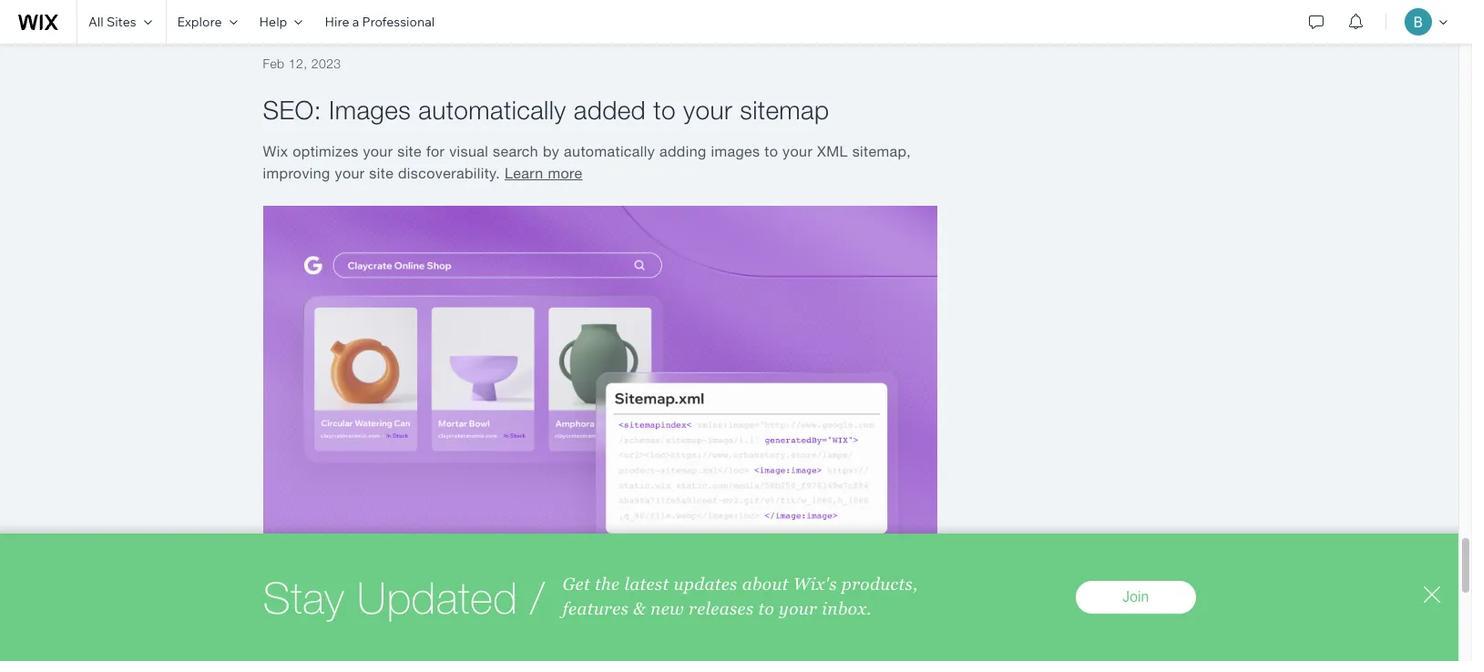 Task type: locate. For each thing, give the bounding box(es) containing it.
explore
[[177, 14, 222, 30]]

all sites
[[88, 14, 136, 30]]

hire
[[325, 14, 349, 30]]

hire a professional link
[[314, 0, 446, 44]]



Task type: describe. For each thing, give the bounding box(es) containing it.
all
[[88, 14, 104, 30]]

help
[[259, 14, 287, 30]]

a
[[352, 14, 359, 30]]

help button
[[248, 0, 314, 44]]

hire a professional
[[325, 14, 435, 30]]

sites
[[107, 14, 136, 30]]

professional
[[362, 14, 435, 30]]



Task type: vqa. For each thing, say whether or not it's contained in the screenshot.
A
yes



